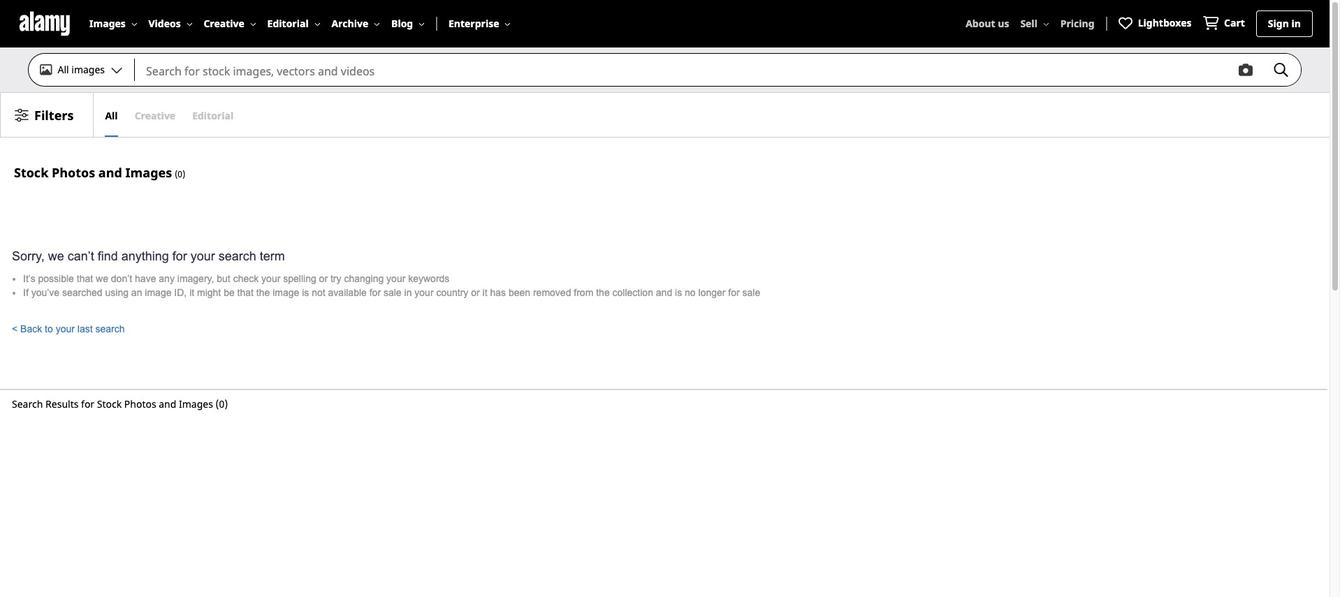 Task type: locate. For each thing, give the bounding box(es) containing it.
1 horizontal spatial search
[[146, 64, 182, 79]]

1 vertical spatial (0)
[[216, 398, 228, 411]]

alamy logo image
[[17, 11, 73, 36]]

1 image from the left
[[145, 287, 172, 299]]

chevron down image right 'sell'
[[1044, 21, 1050, 27]]

0 vertical spatial search
[[219, 250, 256, 264]]

that
[[77, 273, 93, 285], [237, 287, 254, 299]]

in
[[1292, 17, 1302, 30], [404, 287, 412, 299]]

0 horizontal spatial we
[[48, 250, 64, 264]]

lightboxes button
[[1119, 16, 1192, 32]]

1 horizontal spatial we
[[96, 273, 108, 285]]

1 vertical spatial or
[[471, 287, 480, 299]]

all inside popup button
[[58, 63, 69, 76]]

camera image
[[1240, 63, 1254, 77]]

and
[[318, 64, 338, 79], [98, 164, 122, 181], [656, 287, 673, 299], [159, 398, 176, 411]]

photos
[[52, 164, 95, 181], [124, 398, 156, 411]]

chevron down image inside all images popup button
[[105, 64, 123, 76]]

but
[[217, 273, 231, 285]]

0 horizontal spatial creative
[[135, 109, 176, 122]]

chevron down image inside archive link
[[374, 21, 380, 27]]

blog link
[[392, 0, 425, 48]]

editorial down stock
[[192, 109, 234, 122]]

1 vertical spatial that
[[237, 287, 254, 299]]

videos
[[341, 64, 375, 79]]

0 vertical spatial all
[[58, 63, 69, 76]]

changing
[[344, 273, 384, 285]]

Search for stock images, vectors and videos text field
[[135, 59, 1231, 81]]

0 horizontal spatial editorial
[[192, 109, 234, 122]]

if
[[23, 287, 29, 299]]

for right longer at the right top
[[729, 287, 740, 299]]

chevron down image inside blog link
[[419, 21, 425, 27]]

sale right longer at the right top
[[743, 287, 761, 299]]

chevron down image right enterprise
[[505, 21, 511, 27]]

creative inside search options tab list
[[135, 109, 176, 122]]

all left creative button
[[105, 109, 118, 122]]

1 vertical spatial all
[[105, 109, 118, 122]]

is left not
[[302, 287, 309, 299]]

chevron down image right videos
[[186, 21, 193, 27]]

1 is from the left
[[302, 287, 309, 299]]

chevron down image
[[186, 21, 193, 27], [419, 21, 425, 27], [505, 21, 511, 27], [1044, 21, 1050, 27]]

images link
[[89, 0, 137, 48]]

your
[[191, 250, 215, 264], [262, 273, 281, 285], [387, 273, 406, 285], [415, 287, 434, 299], [56, 324, 75, 335]]

editorial
[[268, 17, 309, 30], [192, 109, 234, 122]]

sale down changing
[[384, 287, 402, 299]]

search up check
[[219, 250, 256, 264]]

not
[[312, 287, 326, 299]]

1 vertical spatial photos
[[124, 398, 156, 411]]

chevron down image for images
[[131, 21, 137, 27]]

0 horizontal spatial search
[[12, 398, 43, 411]]

vectors
[[277, 64, 315, 79]]

1 horizontal spatial creative
[[204, 17, 245, 30]]

0 horizontal spatial (0)
[[175, 168, 185, 180]]

in inside button
[[1292, 17, 1302, 30]]

chevron down image left archive
[[314, 21, 321, 27]]

1 horizontal spatial is
[[675, 287, 682, 299]]

about us
[[966, 17, 1010, 30]]

chevron down image left videos
[[131, 21, 137, 27]]

or left try
[[319, 273, 328, 285]]

1 vertical spatial in
[[404, 287, 412, 299]]

search right last
[[95, 324, 125, 335]]

search up search options tab list
[[146, 64, 182, 79]]

sell link
[[1021, 0, 1050, 48]]

image down spelling
[[273, 287, 299, 299]]

is left no
[[675, 287, 682, 299]]

that up 'searched'
[[77, 273, 93, 285]]

0 horizontal spatial or
[[319, 273, 328, 285]]

0 horizontal spatial sale
[[384, 287, 402, 299]]

all inside search options tab list
[[105, 109, 118, 122]]

images
[[89, 17, 126, 30], [126, 164, 172, 181], [179, 398, 213, 411]]

stock down the sliders icon
[[14, 164, 48, 181]]

1 vertical spatial editorial
[[192, 109, 234, 122]]

(0) inside stock photos and images (0)
[[175, 168, 185, 180]]

chevron down image inside editorial link
[[314, 21, 321, 27]]

sale
[[384, 287, 402, 299], [743, 287, 761, 299]]

0 vertical spatial in
[[1292, 17, 1302, 30]]

sign
[[1269, 17, 1290, 30]]

0 vertical spatial creative
[[204, 17, 245, 30]]

all for all images
[[58, 63, 69, 76]]

chevron down image inside sell link
[[1044, 21, 1050, 27]]

searched
[[62, 287, 103, 299]]

possible
[[38, 273, 74, 285]]

find
[[98, 250, 118, 264]]

(0)
[[175, 168, 185, 180], [216, 398, 228, 411]]

your right to
[[56, 324, 75, 335]]

1 horizontal spatial editorial
[[268, 17, 309, 30]]

image down any at top
[[145, 287, 172, 299]]

1 horizontal spatial in
[[1292, 17, 1302, 30]]

1 vertical spatial stock
[[97, 398, 122, 411]]

chevron down image for editorial
[[314, 21, 321, 27]]

us
[[999, 17, 1010, 30]]

we
[[48, 250, 64, 264], [96, 273, 108, 285]]

search
[[146, 64, 182, 79], [12, 398, 43, 411]]

the down check
[[256, 287, 270, 299]]

1 the from the left
[[256, 287, 270, 299]]

in right sign
[[1292, 17, 1302, 30]]

be
[[224, 287, 235, 299]]

it left has
[[483, 287, 488, 299]]

0 horizontal spatial image
[[145, 287, 172, 299]]

0 horizontal spatial all
[[58, 63, 69, 76]]

2 chevron down image from the left
[[419, 21, 425, 27]]

search results for  stock photos and images (0)
[[12, 398, 228, 411]]

creative right 'all' button
[[135, 109, 176, 122]]

might
[[197, 287, 221, 299]]

heart image
[[1119, 16, 1133, 30]]

we up possible
[[48, 250, 64, 264]]

it
[[190, 287, 194, 299], [483, 287, 488, 299]]

0 horizontal spatial that
[[77, 273, 93, 285]]

cart shopping image
[[1204, 16, 1219, 30]]

0 vertical spatial or
[[319, 273, 328, 285]]

search left results
[[12, 398, 43, 411]]

chevron down image for creative
[[250, 21, 256, 27]]

images,
[[233, 64, 274, 79]]

all right image at left
[[58, 63, 69, 76]]

4 chevron down image from the left
[[1044, 21, 1050, 27]]

collection
[[613, 287, 654, 299]]

it's possible that we don't have any imagery, but check your spelling or try changing your keywords if you've searched using an image id, it might be that the image is not available for sale in your country or it has been removed from the collection and is no longer for sale
[[23, 273, 761, 299]]

chevron down image for blog
[[419, 21, 425, 27]]

1 vertical spatial search
[[95, 324, 125, 335]]

filters
[[34, 107, 74, 124]]

chevron down image inside enterprise link
[[505, 21, 511, 27]]

1 horizontal spatial or
[[471, 287, 480, 299]]

image
[[145, 287, 172, 299], [273, 287, 299, 299]]

chevron down image
[[131, 21, 137, 27], [250, 21, 256, 27], [314, 21, 321, 27], [374, 21, 380, 27], [105, 64, 123, 76]]

stock right results
[[97, 398, 122, 411]]

1 horizontal spatial the
[[597, 287, 610, 299]]

1 horizontal spatial search
[[219, 250, 256, 264]]

chevron down image right blog
[[419, 21, 425, 27]]

chevron down image left editorial link
[[250, 21, 256, 27]]

1 vertical spatial search
[[12, 398, 43, 411]]

it's
[[23, 273, 35, 285]]

been
[[509, 287, 531, 299]]

2 is from the left
[[675, 287, 682, 299]]

chevron down image for enterprise
[[505, 21, 511, 27]]

your down term
[[262, 273, 281, 285]]

available
[[328, 287, 367, 299]]

0 vertical spatial (0)
[[175, 168, 185, 180]]

the
[[256, 287, 270, 299], [597, 287, 610, 299]]

1 horizontal spatial sale
[[743, 287, 761, 299]]

1 vertical spatial creative
[[135, 109, 176, 122]]

is
[[302, 287, 309, 299], [675, 287, 682, 299]]

we left don't
[[96, 273, 108, 285]]

sign in button
[[1258, 11, 1313, 36]]

sorry,
[[12, 250, 45, 264]]

chevron down image inside videos link
[[186, 21, 193, 27]]

creative up stock
[[204, 17, 245, 30]]

0 horizontal spatial in
[[404, 287, 412, 299]]

no
[[685, 287, 696, 299]]

0 horizontal spatial it
[[190, 287, 194, 299]]

0 vertical spatial we
[[48, 250, 64, 264]]

1 horizontal spatial that
[[237, 287, 254, 299]]

0 vertical spatial photos
[[52, 164, 95, 181]]

stock
[[203, 64, 230, 79]]

your down keywords in the top left of the page
[[415, 287, 434, 299]]

chevron down image up 'all' button
[[105, 64, 123, 76]]

1 horizontal spatial (0)
[[216, 398, 228, 411]]

the right from
[[597, 287, 610, 299]]

pricing
[[1061, 17, 1095, 30]]

editorial up vectors on the left top of page
[[268, 17, 309, 30]]

1 horizontal spatial it
[[483, 287, 488, 299]]

all
[[58, 63, 69, 76], [105, 109, 118, 122]]

all images button
[[29, 52, 134, 88]]

enterprise
[[449, 17, 499, 30]]

chevron down image for archive
[[374, 21, 380, 27]]

2 it from the left
[[483, 287, 488, 299]]

or
[[319, 273, 328, 285], [471, 287, 480, 299]]

0 horizontal spatial is
[[302, 287, 309, 299]]

0 vertical spatial that
[[77, 273, 93, 285]]

creative
[[204, 17, 245, 30], [135, 109, 176, 122]]

stock photos and images (0)
[[14, 164, 185, 181]]

1 horizontal spatial stock
[[97, 398, 122, 411]]

in down keywords in the top left of the page
[[404, 287, 412, 299]]

chevron down image inside creative 'link'
[[250, 21, 256, 27]]

0 vertical spatial search
[[146, 64, 182, 79]]

0 horizontal spatial the
[[256, 287, 270, 299]]

creative link
[[204, 0, 256, 48]]

that down check
[[237, 287, 254, 299]]

stock
[[14, 164, 48, 181], [97, 398, 122, 411]]

0 horizontal spatial stock
[[14, 164, 48, 181]]

0 vertical spatial editorial
[[268, 17, 309, 30]]

<
[[12, 324, 18, 335]]

chevron down image inside the images link
[[131, 21, 137, 27]]

3 chevron down image from the left
[[505, 21, 511, 27]]

1 horizontal spatial all
[[105, 109, 118, 122]]

1 chevron down image from the left
[[186, 21, 193, 27]]

it right the id, in the top left of the page
[[190, 287, 194, 299]]

enterprise link
[[449, 0, 511, 48]]

search
[[219, 250, 256, 264], [95, 324, 125, 335]]

chevron down image left blog
[[374, 21, 380, 27]]

1 horizontal spatial image
[[273, 287, 299, 299]]

1 vertical spatial we
[[96, 273, 108, 285]]

for
[[185, 64, 200, 79], [173, 250, 187, 264], [370, 287, 381, 299], [729, 287, 740, 299], [81, 398, 94, 411]]

country
[[437, 287, 469, 299]]

or left has
[[471, 287, 480, 299]]



Task type: vqa. For each thing, say whether or not it's contained in the screenshot.
News,
no



Task type: describe. For each thing, give the bounding box(es) containing it.
imagery,
[[177, 273, 214, 285]]

search for search for stock images, vectors and videos
[[146, 64, 182, 79]]

images
[[72, 63, 105, 76]]

videos link
[[149, 0, 193, 48]]

back
[[20, 324, 42, 335]]

have
[[135, 273, 156, 285]]

to
[[45, 324, 53, 335]]

2 image from the left
[[273, 287, 299, 299]]

an
[[131, 287, 142, 299]]

sorry, we can't find anything for your search term
[[12, 250, 285, 264]]

0 horizontal spatial photos
[[52, 164, 95, 181]]

image image
[[40, 64, 52, 76]]

search for stock images, vectors and videos
[[146, 64, 375, 79]]

cart
[[1225, 16, 1246, 29]]

from
[[574, 287, 594, 299]]

2 vertical spatial images
[[179, 398, 213, 411]]

sell
[[1021, 17, 1038, 30]]

about us link
[[966, 0, 1010, 48]]

for down changing
[[370, 287, 381, 299]]

all button
[[105, 93, 118, 137]]

blog
[[392, 17, 413, 30]]

editorial button
[[192, 93, 234, 137]]

your up imagery,
[[191, 250, 215, 264]]

videos
[[149, 17, 181, 30]]

archive
[[332, 17, 369, 30]]

anything
[[121, 250, 169, 264]]

keywords
[[408, 273, 450, 285]]

0 horizontal spatial search
[[95, 324, 125, 335]]

2 the from the left
[[597, 287, 610, 299]]

sliders image
[[15, 108, 29, 122]]

all for all
[[105, 109, 118, 122]]

0 vertical spatial stock
[[14, 164, 48, 181]]

any
[[159, 273, 175, 285]]

search image
[[1273, 63, 1291, 77]]

< back to your last search link
[[12, 322, 1314, 336]]

we inside it's possible that we don't have any imagery, but check your spelling or try changing your keywords if you've searched using an image id, it might be that the image is not available for sale in your country or it has been removed from the collection and is no longer for sale
[[96, 273, 108, 285]]

try
[[331, 273, 342, 285]]

for left stock
[[185, 64, 200, 79]]

search options tab list
[[94, 93, 239, 138]]

all images
[[58, 63, 105, 76]]

2 sale from the left
[[743, 287, 761, 299]]

check
[[233, 273, 259, 285]]

using
[[105, 287, 129, 299]]

editorial link
[[268, 0, 321, 48]]

your right changing
[[387, 273, 406, 285]]

chevron down image for sell
[[1044, 21, 1050, 27]]

results
[[45, 398, 79, 411]]

editorial inside search options tab list
[[192, 109, 234, 122]]

sign in
[[1269, 17, 1302, 30]]

1 vertical spatial images
[[126, 164, 172, 181]]

1 sale from the left
[[384, 287, 402, 299]]

last
[[77, 324, 93, 335]]

pricing link
[[1061, 0, 1095, 48]]

for up any at top
[[173, 250, 187, 264]]

creative button
[[135, 93, 176, 137]]

creative inside 'link'
[[204, 17, 245, 30]]

id,
[[174, 287, 187, 299]]

archive link
[[332, 0, 380, 48]]

1 horizontal spatial photos
[[124, 398, 156, 411]]

< back to your last search
[[12, 324, 125, 335]]

about
[[966, 17, 996, 30]]

and inside it's possible that we don't have any imagery, but check your spelling or try changing your keywords if you've searched using an image id, it might be that the image is not available for sale in your country or it has been removed from the collection and is no longer for sale
[[656, 287, 673, 299]]

for right results
[[81, 398, 94, 411]]

in inside it's possible that we don't have any imagery, but check your spelling or try changing your keywords if you've searched using an image id, it might be that the image is not available for sale in your country or it has been removed from the collection and is no longer for sale
[[404, 287, 412, 299]]

you've
[[31, 287, 60, 299]]

removed
[[533, 287, 572, 299]]

search for search results for  stock photos and images (0)
[[12, 398, 43, 411]]

1 it from the left
[[190, 287, 194, 299]]

spelling
[[283, 273, 317, 285]]

term
[[260, 250, 285, 264]]

longer
[[699, 287, 726, 299]]

0 vertical spatial images
[[89, 17, 126, 30]]

don't
[[111, 273, 132, 285]]

chevron down image for videos
[[186, 21, 193, 27]]

can't
[[68, 250, 94, 264]]

lightboxes
[[1139, 16, 1192, 29]]

cart link
[[1204, 16, 1246, 32]]

has
[[490, 287, 506, 299]]



